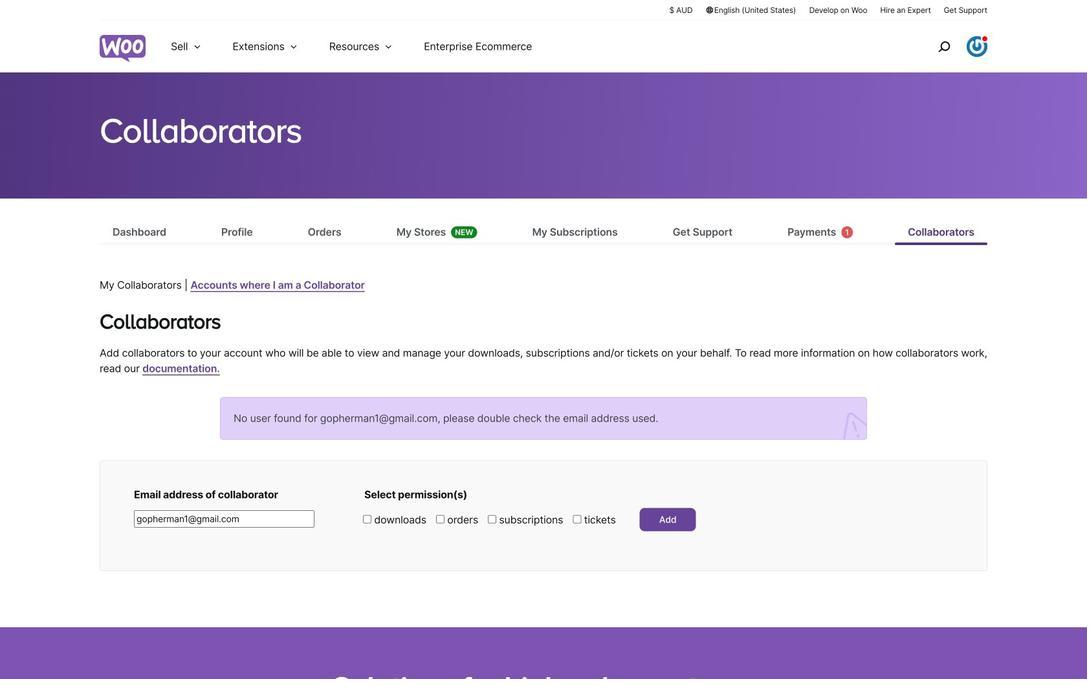Task type: describe. For each thing, give the bounding box(es) containing it.
open account menu image
[[967, 36, 988, 57]]

service navigation menu element
[[911, 26, 988, 68]]



Task type: vqa. For each thing, say whether or not it's contained in the screenshot.
Search "image"
yes



Task type: locate. For each thing, give the bounding box(es) containing it.
search image
[[934, 36, 955, 57]]

None checkbox
[[363, 516, 372, 524], [488, 516, 496, 524], [573, 516, 582, 524], [363, 516, 372, 524], [488, 516, 496, 524], [573, 516, 582, 524]]

None checkbox
[[436, 516, 445, 524]]



